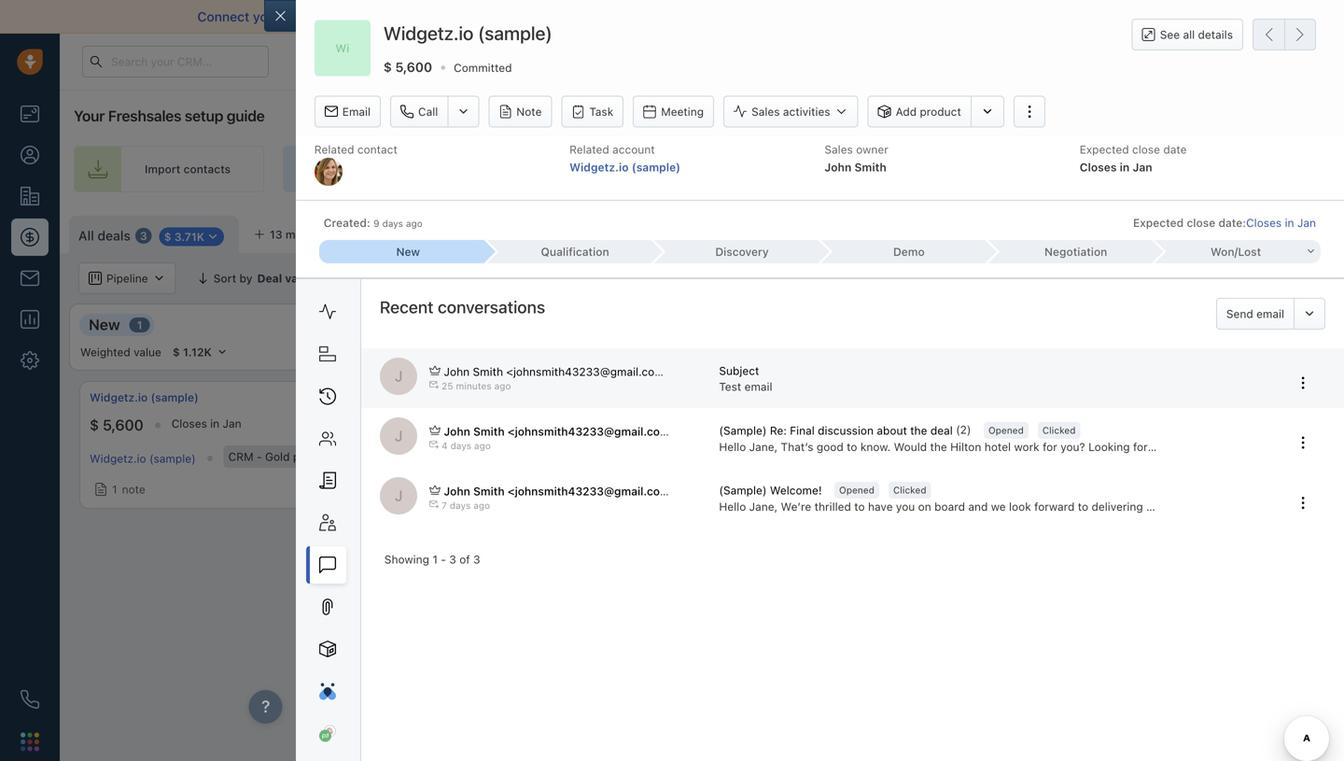 Task type: describe. For each thing, give the bounding box(es) containing it.
25
[[442, 380, 453, 391]]

note
[[517, 105, 542, 118]]

3 inside all deals 3
[[140, 229, 147, 242]]

1 horizontal spatial of
[[632, 9, 644, 24]]

$ for closes in nov
[[393, 416, 402, 434]]

2 acme inc (sample) link from the top
[[393, 450, 491, 463]]

your freshsales setup guide
[[74, 107, 265, 125]]

demo
[[894, 245, 925, 258]]

route leads to your team
[[825, 162, 960, 175]]

1 horizontal spatial add deal
[[1092, 402, 1139, 415]]

1 vertical spatial negotiation
[[1270, 316, 1345, 333]]

days for (sample) re: final discussion about the deal
[[451, 440, 472, 451]]

won / lost
[[1211, 245, 1262, 258]]

2 horizontal spatial the
[[1191, 440, 1208, 453]]

so you don't have to start from scratch.
[[937, 9, 1180, 24]]

subject
[[719, 364, 760, 377]]

outgoing image for subject
[[430, 380, 439, 389]]

email
[[343, 105, 371, 118]]

4 days ago
[[442, 440, 491, 451]]

1 techcave (sam from the top
[[1272, 391, 1345, 404]]

2-
[[558, 9, 571, 24]]

add up looking on the right bottom
[[1092, 402, 1113, 415]]

13
[[270, 228, 283, 241]]

task button
[[562, 96, 624, 128]]

1 note for 100
[[416, 479, 449, 492]]

(sample) re: final discussion about the deal link
[[719, 423, 956, 439]]

team inside the invite your team link
[[655, 162, 683, 175]]

$ inside widgetz.io (sample) dialog
[[384, 59, 392, 75]]

ago inside the 'created: 9 days ago'
[[406, 218, 423, 229]]

applied
[[397, 272, 437, 285]]

sales for sales activities
[[752, 105, 780, 118]]

1 horizontal spatial clicked
[[1043, 425, 1076, 435]]

to up wi
[[335, 9, 348, 24]]

more...
[[286, 228, 324, 241]]

widgetz.io (sample) inside dialog
[[384, 22, 553, 44]]

smith for subject
[[473, 365, 503, 378]]

final
[[790, 424, 815, 437]]

7 days ago
[[442, 500, 490, 511]]

closes in jan link
[[1247, 215, 1317, 231]]

(sample) welcome! button
[[719, 483, 825, 499]]

1 note for 5,600
[[112, 483, 145, 496]]

filter
[[368, 272, 394, 285]]

would
[[894, 440, 927, 453]]

subject button
[[719, 363, 760, 379]]

product
[[920, 105, 962, 118]]

2 vertical spatial jan
[[223, 417, 242, 430]]

connect your mailbox to improve deliverability and enable 2-way sync of email conversations.
[[197, 9, 774, 24]]

add deal button
[[1253, 216, 1335, 247]]

container_wx8msf4aqz5i3rn1 image for quotas and forecasting
[[1077, 272, 1090, 285]]

(sample) re: final discussion about the deal (2)
[[719, 423, 972, 437]]

call button
[[390, 96, 448, 128]]

(sample) for (sample) welcome!
[[719, 484, 767, 497]]

john smith <johnsmith43233@gmail.com> for (sample) welcome!
[[444, 485, 677, 498]]

0 vertical spatial and
[[486, 9, 509, 24]]

0 horizontal spatial $ 5,600
[[90, 416, 144, 434]]

freshsales
[[108, 107, 181, 125]]

smith for (sample) re: final discussion about the deal
[[473, 425, 505, 438]]

2 horizontal spatial 3
[[473, 553, 480, 566]]

leads
[[860, 162, 889, 175]]

sequence
[[1153, 162, 1206, 175]]

john down $ 3,200
[[1260, 440, 1286, 453]]

close image
[[1317, 12, 1326, 21]]

import deals
[[1135, 225, 1203, 238]]

container_wx8msf4aqz5i3rn1 image inside 1 filter applied 'button'
[[339, 272, 353, 285]]

have
[[1016, 9, 1045, 24]]

days inside the 'created: 9 days ago'
[[382, 218, 403, 229]]

deal inside '(sample) re: final discussion about the deal (2)'
[[931, 424, 953, 437]]

1 horizontal spatial 3
[[449, 553, 456, 566]]

widgetz.io (sample) dialog
[[264, 0, 1345, 761]]

0 vertical spatial opened
[[989, 425, 1024, 435]]

way
[[571, 9, 596, 24]]

to left start
[[1049, 9, 1061, 24]]

your for mailbox
[[253, 9, 281, 24]]

1 vertical spatial clicked
[[894, 485, 927, 495]]

monthly
[[319, 450, 361, 463]]

/
[[1235, 245, 1238, 258]]

2 acme inc (sample) from the top
[[393, 450, 491, 463]]

john inside sales owner john smith
[[825, 160, 852, 173]]

activities
[[783, 105, 831, 118]]

all deals link
[[78, 227, 131, 245]]

call
[[418, 105, 438, 118]]

1 acme from the top
[[393, 391, 423, 404]]

(sample) re: final discussion about the deal button
[[719, 423, 956, 439]]

hotel
[[985, 440, 1011, 453]]

1 acme inc (sample) from the top
[[393, 391, 494, 404]]

100
[[406, 416, 432, 434]]

sales for sales owner john smith
[[825, 143, 853, 156]]

0 vertical spatial (sam
[[1326, 391, 1345, 404]]

1 vertical spatial widgetz.io (sample) link
[[90, 389, 199, 405]]

john for subject
[[444, 365, 470, 378]]

discovery
[[716, 245, 769, 258]]

all
[[1184, 28, 1195, 41]]

all deal owners button
[[449, 262, 576, 294]]

account
[[613, 143, 655, 156]]

crm - gold plan monthly (sample)
[[228, 450, 411, 463]]

you?
[[1061, 440, 1086, 453]]

to inside 'link'
[[892, 162, 903, 175]]

discussion
[[818, 424, 874, 437]]

1 techcave from the top
[[1272, 391, 1323, 404]]

gold
[[265, 450, 290, 463]]

owner
[[856, 143, 889, 156]]

1 vertical spatial widgetz.io (sample)
[[90, 391, 199, 404]]

deals for all
[[98, 228, 131, 243]]

to right forward
[[1177, 440, 1188, 453]]

freshworks switcher image
[[21, 732, 39, 751]]

phone element
[[11, 681, 49, 718]]

quotas and forecasting
[[1095, 272, 1223, 285]]

plan
[[293, 450, 315, 463]]

deals for import
[[1174, 225, 1203, 238]]

for
[[1043, 440, 1058, 453]]

expected close date: closes in jan
[[1134, 216, 1317, 229]]

contacts
[[184, 162, 231, 175]]

new link
[[319, 240, 486, 263]]

qualification link
[[486, 240, 653, 263]]

<johnsmith43233@gmail.com> for (sample) welcome!
[[508, 485, 677, 498]]

sync
[[599, 9, 628, 24]]

deliverability
[[404, 9, 483, 24]]

expected for expected close date:
[[1134, 216, 1184, 229]]

enable
[[513, 9, 554, 24]]

see all details
[[1160, 28, 1234, 41]]

2 inc from the top
[[426, 450, 442, 463]]

meeting.
[[1211, 440, 1257, 453]]

note inside button
[[1304, 483, 1328, 496]]

created: 9 days ago
[[324, 216, 423, 229]]

subject test email
[[719, 364, 773, 393]]

expected for expected close date
[[1080, 143, 1130, 156]]

note for $ 100
[[425, 479, 449, 492]]

demo link
[[820, 240, 987, 263]]

0 vertical spatial -
[[257, 450, 262, 463]]

showing
[[385, 553, 429, 566]]

<johnsmith43233@gmail.com> for subject
[[506, 365, 672, 378]]

contact
[[357, 143, 398, 156]]

of inside widgetz.io (sample) dialog
[[460, 553, 470, 566]]

related account widgetz.io (sample)
[[570, 143, 681, 173]]

container_wx8msf4aqz5i3rn1 image for add deal
[[785, 402, 798, 416]]

lost
[[1238, 245, 1262, 258]]

import for import deals
[[1135, 225, 1171, 238]]

your
[[74, 107, 105, 125]]

john for (sample) welcome!
[[444, 485, 470, 498]]

from
[[1097, 9, 1126, 24]]

$ 100
[[393, 416, 432, 434]]

add deal inside "button"
[[1278, 225, 1326, 238]]

sales owner john smith
[[825, 143, 889, 173]]

all deal owners
[[482, 272, 564, 285]]

so
[[937, 9, 951, 24]]

jan for expected close date closes in jan
[[1133, 160, 1153, 173]]

deal up looking on the right bottom
[[1116, 402, 1139, 415]]

looking
[[1089, 440, 1130, 453]]

invite
[[596, 162, 625, 175]]

1 acme inc (sample) link from the top
[[393, 389, 494, 405]]

1 filter applied button
[[327, 262, 449, 294]]

in inside "expected close date closes in jan"
[[1120, 160, 1130, 173]]

created:
[[324, 216, 370, 229]]

closes inside "expected close date closes in jan"
[[1080, 160, 1117, 173]]



Task type: vqa. For each thing, say whether or not it's contained in the screenshot.
Set Up Your Crm
no



Task type: locate. For each thing, give the bounding box(es) containing it.
outgoing image for (sample) welcome!
[[430, 500, 439, 509]]

import
[[145, 162, 181, 175], [1135, 225, 1171, 238]]

0 vertical spatial new
[[396, 245, 420, 258]]

1 horizontal spatial expected
[[1134, 216, 1184, 229]]

(sample) inside button
[[719, 484, 767, 497]]

minutes
[[456, 380, 492, 391]]

import contacts
[[145, 162, 231, 175]]

jan for expected close date: closes in jan
[[1298, 216, 1317, 229]]

that's
[[781, 440, 814, 453]]

related down email button
[[315, 143, 354, 156]]

0 horizontal spatial of
[[460, 553, 470, 566]]

new up applied
[[396, 245, 420, 258]]

1 horizontal spatial jan
[[1133, 160, 1153, 173]]

1 vertical spatial of
[[460, 553, 470, 566]]

sales
[[752, 105, 780, 118], [825, 143, 853, 156]]

close inside "expected close date closes in jan"
[[1133, 143, 1161, 156]]

3 down 7 days ago
[[473, 553, 480, 566]]

acme
[[393, 391, 423, 404], [393, 450, 423, 463]]

3,200
[[1285, 416, 1326, 434]]

0 vertical spatial inc
[[427, 391, 443, 404]]

1 horizontal spatial and
[[1136, 272, 1156, 285]]

smith up 4 days ago at left
[[473, 425, 505, 438]]

techcave (sam up note button
[[1272, 452, 1345, 465]]

inc up 100
[[427, 391, 443, 404]]

2 related from the left
[[570, 143, 610, 156]]

to right leads
[[892, 162, 903, 175]]

container_wx8msf4aqz5i3rn1 image inside all deal owners button
[[461, 272, 474, 285]]

1 john smith <johnsmith43233@gmail.com> from the top
[[444, 365, 672, 378]]

1 horizontal spatial email
[[745, 380, 773, 393]]

inc left 4
[[426, 450, 442, 463]]

hello
[[719, 440, 746, 453]]

related contact
[[315, 143, 398, 156]]

2 vertical spatial <johnsmith43233@gmail.com>
[[508, 485, 677, 498]]

new inside widgetz.io (sample) dialog
[[396, 245, 420, 258]]

(sample) inside related account widgetz.io (sample)
[[632, 160, 681, 173]]

opened down 'know.' at right
[[839, 485, 875, 495]]

1 inside 'button'
[[360, 272, 365, 285]]

3 right all deals link
[[140, 229, 147, 242]]

send email
[[1227, 307, 1285, 320]]

<johnsmith43233@gmail.com>
[[506, 365, 672, 378], [508, 425, 677, 438], [508, 485, 677, 498]]

0 vertical spatial email
[[648, 9, 681, 24]]

1 vertical spatial acme
[[393, 450, 423, 463]]

conversations
[[438, 297, 545, 317]]

3 outgoing image from the top
[[430, 500, 439, 509]]

outgoing image left 25
[[430, 380, 439, 389]]

container_wx8msf4aqz5i3rn1 image up 'final'
[[785, 402, 798, 416]]

5,600 up call button
[[395, 59, 432, 75]]

1 vertical spatial acme inc (sample)
[[393, 450, 491, 463]]

1 vertical spatial (sam
[[1325, 452, 1345, 465]]

create
[[1083, 162, 1119, 175]]

0 vertical spatial acme
[[393, 391, 423, 404]]

ago right 7
[[474, 500, 490, 511]]

close for date
[[1133, 143, 1161, 156]]

7
[[442, 500, 447, 511]]

add up search field
[[1278, 225, 1300, 238]]

1 horizontal spatial new
[[396, 245, 420, 258]]

your right leads
[[906, 162, 930, 175]]

Search your CRM... text field
[[82, 46, 269, 78]]

1 vertical spatial -
[[441, 553, 446, 566]]

0 horizontal spatial the
[[911, 424, 928, 437]]

add inside "button"
[[1278, 225, 1300, 238]]

expected up create
[[1080, 143, 1130, 156]]

1 horizontal spatial container_wx8msf4aqz5i3rn1 image
[[785, 402, 798, 416]]

your inside 'link'
[[906, 162, 930, 175]]

1 vertical spatial john smith <johnsmith43233@gmail.com>
[[444, 425, 677, 438]]

close left "date:"
[[1187, 216, 1216, 229]]

add up 'final'
[[803, 402, 825, 415]]

(sample) welcome! link
[[719, 483, 825, 499]]

4
[[442, 440, 448, 451]]

acme inc (sample) down 100
[[393, 450, 491, 463]]

john smith <johnsmith43233@gmail.com> for (sample) re: final discussion about the deal
[[444, 425, 677, 438]]

0 vertical spatial acme inc (sample)
[[393, 391, 494, 404]]

to down discussion
[[847, 440, 858, 453]]

widgetz.io inside related account widgetz.io (sample)
[[570, 160, 629, 173]]

conversations.
[[684, 9, 774, 24]]

1 horizontal spatial sales
[[825, 143, 853, 156]]

0 horizontal spatial 3
[[140, 229, 147, 242]]

(sample) up hello
[[719, 424, 767, 437]]

your left mailbox
[[253, 9, 281, 24]]

2 vertical spatial email
[[745, 380, 773, 393]]

connect your mailbox link
[[197, 9, 335, 24]]

0 vertical spatial widgetz.io (sample) link
[[570, 160, 681, 173]]

sales inside sales owner john smith
[[825, 143, 853, 156]]

$ for techcave (sam
[[1272, 416, 1281, 434]]

container_wx8msf4aqz5i3rn1 image
[[461, 272, 474, 285], [1074, 402, 1087, 416], [398, 479, 411, 492], [94, 483, 107, 496]]

related for related contact
[[315, 143, 354, 156]]

closes
[[1080, 160, 1117, 173], [1247, 216, 1282, 229], [172, 417, 207, 430], [460, 417, 496, 430]]

all inside all deal owners button
[[482, 272, 495, 285]]

expected down create sales sequence
[[1134, 216, 1184, 229]]

(sample) down account
[[632, 160, 681, 173]]

add product
[[896, 105, 962, 118]]

your down account
[[628, 162, 652, 175]]

9
[[374, 218, 380, 229]]

sales left activities
[[752, 105, 780, 118]]

don't
[[980, 9, 1013, 24]]

outgoing image
[[430, 380, 439, 389], [430, 440, 439, 449], [430, 500, 439, 509]]

- left gold
[[257, 450, 262, 463]]

0 vertical spatial all
[[78, 228, 94, 243]]

clicked down the 'would'
[[894, 485, 927, 495]]

expected close date closes in jan
[[1080, 143, 1187, 173]]

closes in jan
[[172, 417, 242, 430]]

2 vertical spatial widgetz.io (sample) link
[[90, 452, 196, 465]]

1 note
[[416, 479, 449, 492], [112, 483, 145, 496]]

sales up route
[[825, 143, 853, 156]]

$ 5,600
[[384, 59, 432, 75], [90, 416, 144, 434]]

(sample) down hello
[[719, 484, 767, 497]]

0 vertical spatial acme inc (sample) link
[[393, 389, 494, 405]]

john
[[825, 160, 852, 173], [444, 365, 470, 378], [444, 425, 470, 438], [1260, 440, 1286, 453], [444, 485, 470, 498]]

0 vertical spatial import
[[145, 162, 181, 175]]

0 vertical spatial <johnsmith43233@gmail.com>
[[506, 365, 672, 378]]

clicked up for
[[1043, 425, 1076, 435]]

0 vertical spatial widgetz.io (sample)
[[384, 22, 553, 44]]

email down subject link
[[745, 380, 773, 393]]

0 vertical spatial (sample)
[[719, 424, 767, 437]]

outgoing image for (sample) re: final discussion about the deal
[[430, 440, 439, 449]]

0 vertical spatial outgoing image
[[430, 380, 439, 389]]

0 vertical spatial sales
[[752, 105, 780, 118]]

smith for (sample) welcome!
[[473, 485, 505, 498]]

techcave up note button
[[1272, 452, 1322, 465]]

email right send
[[1257, 307, 1285, 320]]

1 horizontal spatial your
[[628, 162, 652, 175]]

3 john smith <johnsmith43233@gmail.com> from the top
[[444, 485, 677, 498]]

0 horizontal spatial 1 note
[[112, 483, 145, 496]]

welcome!
[[770, 484, 822, 497]]

john smith <johnsmith43233@gmail.com>
[[444, 365, 672, 378], [444, 425, 677, 438], [444, 485, 677, 498]]

your
[[253, 9, 281, 24], [628, 162, 652, 175], [906, 162, 930, 175]]

deal up conversations
[[498, 272, 521, 285]]

deals inside import deals 'button'
[[1174, 225, 1203, 238]]

know.
[[861, 440, 891, 453]]

2 team from the left
[[933, 162, 960, 175]]

container_wx8msf4aqz5i3rn1 image inside quotas and forecasting link
[[1077, 272, 1090, 285]]

0 horizontal spatial close
[[1133, 143, 1161, 156]]

techcave (sam
[[1272, 391, 1345, 404], [1272, 452, 1345, 465]]

0 vertical spatial techcave (sam
[[1272, 391, 1345, 404]]

0 vertical spatial 5,600
[[395, 59, 432, 75]]

3 right showing
[[449, 553, 456, 566]]

2 horizontal spatial note
[[1304, 483, 1328, 496]]

email inside subject test email
[[745, 380, 773, 393]]

0 horizontal spatial expected
[[1080, 143, 1130, 156]]

smith
[[855, 160, 887, 173], [473, 365, 503, 378], [473, 425, 505, 438], [473, 485, 505, 498]]

1 horizontal spatial related
[[570, 143, 610, 156]]

add inside button
[[896, 105, 917, 118]]

all for deals
[[78, 228, 94, 243]]

negotiation link
[[987, 240, 1154, 263]]

- inside widgetz.io (sample) dialog
[[441, 553, 446, 566]]

import left contacts
[[145, 162, 181, 175]]

work
[[1015, 440, 1040, 453]]

acme inc (sample) link up 100
[[393, 389, 494, 405]]

and right quotas
[[1136, 272, 1156, 285]]

note for $ 5,600
[[122, 483, 145, 496]]

$ 5,600 inside widgetz.io (sample) dialog
[[384, 59, 432, 75]]

setup
[[185, 107, 223, 125]]

2 horizontal spatial email
[[1257, 307, 1285, 320]]

5,600 inside widgetz.io (sample) dialog
[[395, 59, 432, 75]]

2 techcave (sam from the top
[[1272, 452, 1345, 465]]

(sample) down closes in jan
[[149, 452, 196, 465]]

widgetz.io (sample) up committed at the left
[[384, 22, 553, 44]]

- right showing
[[441, 553, 446, 566]]

widgetz.io (sample) up closes in jan
[[90, 391, 199, 404]]

import deals button
[[1110, 216, 1212, 247]]

$ 5,600 up call button
[[384, 59, 432, 75]]

and
[[486, 9, 509, 24], [1136, 272, 1156, 285]]

(sample) down $ 100
[[364, 450, 411, 463]]

widgetz.io (sample) link down account
[[570, 160, 681, 173]]

days right 9
[[382, 218, 403, 229]]

smith inside sales owner john smith
[[855, 160, 887, 173]]

1 related from the left
[[315, 143, 354, 156]]

2 outgoing image from the top
[[430, 440, 439, 449]]

widgetz.io (sample) down closes in jan
[[90, 452, 196, 465]]

1 vertical spatial (sample)
[[719, 484, 767, 497]]

widgetz.io (sample) link down closes in jan
[[90, 452, 196, 465]]

details
[[1199, 28, 1234, 41]]

$ 3,200
[[1272, 416, 1326, 434]]

import for import contacts
[[145, 162, 181, 175]]

john for (sample) re: final discussion about the deal
[[444, 425, 470, 438]]

(sample) for (sample) re: final discussion about the deal (2)
[[719, 424, 767, 437]]

won
[[1211, 245, 1235, 258]]

add deal up looking on the right bottom
[[1092, 402, 1139, 415]]

acme down $ 100
[[393, 450, 423, 463]]

1
[[360, 272, 365, 285], [137, 318, 142, 331], [416, 479, 421, 492], [112, 483, 117, 496], [433, 553, 438, 566]]

ago for subject
[[495, 380, 511, 391]]

1 vertical spatial <johnsmith43233@gmail.com>
[[508, 425, 677, 438]]

team inside the route leads to your team 'link'
[[933, 162, 960, 175]]

0 horizontal spatial your
[[253, 9, 281, 24]]

1 vertical spatial and
[[1136, 272, 1156, 285]]

1 vertical spatial expected
[[1134, 216, 1184, 229]]

(sample) down closes in nov
[[445, 450, 491, 463]]

deal inside all deal owners button
[[498, 272, 521, 285]]

john up 4 days ago at left
[[444, 425, 470, 438]]

you
[[955, 9, 977, 24]]

import inside 'button'
[[1135, 225, 1171, 238]]

acme inc (sample) link down 100
[[393, 450, 491, 463]]

0 horizontal spatial all
[[78, 228, 94, 243]]

(sample) inside '(sample) re: final discussion about the deal (2)'
[[719, 424, 767, 437]]

related
[[315, 143, 354, 156], [570, 143, 610, 156]]

1 horizontal spatial the
[[930, 440, 948, 453]]

outgoing image left 7
[[430, 500, 439, 509]]

your for team
[[628, 162, 652, 175]]

test
[[719, 380, 742, 393]]

days
[[382, 218, 403, 229], [451, 440, 472, 451], [450, 500, 471, 511]]

1 vertical spatial new
[[89, 316, 120, 333]]

1 vertical spatial 5,600
[[103, 416, 144, 434]]

negotiation up quotas
[[1045, 245, 1108, 258]]

container_wx8msf4aqz5i3rn1 image down "negotiation" link
[[1077, 272, 1090, 285]]

1 vertical spatial sales
[[825, 143, 853, 156]]

0 horizontal spatial jan
[[223, 417, 242, 430]]

smith down owner in the right of the page
[[855, 160, 887, 173]]

1 (sample) from the top
[[719, 424, 767, 437]]

(sample) up committed at the left
[[478, 22, 553, 44]]

(sample) up closes in jan
[[151, 391, 199, 404]]

related for related account widgetz.io (sample)
[[570, 143, 610, 156]]

1 inc from the top
[[427, 391, 443, 404]]

see all details button
[[1132, 19, 1244, 50]]

email button
[[315, 96, 381, 128]]

email inside button
[[1257, 307, 1285, 320]]

re:
[[770, 424, 787, 437]]

$ for closes in jan
[[90, 416, 99, 434]]

0 horizontal spatial new
[[89, 316, 120, 333]]

2 vertical spatial outgoing image
[[430, 500, 439, 509]]

1 team from the left
[[655, 162, 683, 175]]

john up 7 days ago
[[444, 485, 470, 498]]

negotiation inside widgetz.io (sample) dialog
[[1045, 245, 1108, 258]]

1 vertical spatial all
[[482, 272, 495, 285]]

date
[[1164, 143, 1187, 156]]

related inside related account widgetz.io (sample)
[[570, 143, 610, 156]]

ago for (sample) welcome!
[[474, 500, 490, 511]]

and left enable
[[486, 9, 509, 24]]

related up invite
[[570, 143, 610, 156]]

(2)
[[956, 423, 972, 436]]

of right sync
[[632, 9, 644, 24]]

Search field
[[1244, 262, 1337, 294]]

1 vertical spatial acme inc (sample) link
[[393, 450, 491, 463]]

add deal up "(sample) re: final discussion about the deal" button
[[803, 402, 851, 415]]

0 horizontal spatial negotiation
[[1045, 245, 1108, 258]]

connect
[[197, 9, 250, 24]]

0 vertical spatial clicked
[[1043, 425, 1076, 435]]

email
[[648, 9, 681, 24], [1257, 307, 1285, 320], [745, 380, 773, 393]]

opened up 'hello jane, that's good to know. would the hilton hotel work for you? looking forward to the meeting. john'
[[989, 425, 1024, 435]]

meeting button
[[633, 96, 714, 128]]

ago up new link
[[406, 218, 423, 229]]

0 horizontal spatial add deal
[[803, 402, 851, 415]]

5,600 left closes in jan
[[103, 416, 144, 434]]

deal inside add deal "button"
[[1303, 225, 1326, 238]]

<johnsmith43233@gmail.com> for (sample) re: final discussion about the deal
[[508, 425, 677, 438]]

outgoing image left 4
[[430, 440, 439, 449]]

techcave (sam link
[[1272, 389, 1345, 405]]

ago for (sample) re: final discussion about the deal
[[474, 440, 491, 451]]

2 vertical spatial john smith <johnsmith43233@gmail.com>
[[444, 485, 677, 498]]

deal up (sample) re: final discussion about the deal link
[[828, 402, 851, 415]]

2 acme from the top
[[393, 450, 423, 463]]

0 horizontal spatial -
[[257, 450, 262, 463]]

jan inside "expected close date closes in jan"
[[1133, 160, 1153, 173]]

all for deal
[[482, 272, 495, 285]]

expected inside "expected close date closes in jan"
[[1080, 143, 1130, 156]]

0 horizontal spatial opened
[[839, 485, 875, 495]]

days for (sample) welcome!
[[450, 500, 471, 511]]

ago right minutes
[[495, 380, 511, 391]]

1 vertical spatial close
[[1187, 216, 1216, 229]]

smith up 7 days ago
[[473, 485, 505, 498]]

jan up search field
[[1298, 216, 1317, 229]]

forecasting
[[1160, 272, 1223, 285]]

deal left (2)
[[931, 424, 953, 437]]

0 horizontal spatial and
[[486, 9, 509, 24]]

1 horizontal spatial import
[[1135, 225, 1171, 238]]

close up create sales sequence
[[1133, 143, 1161, 156]]

0 horizontal spatial 5,600
[[103, 416, 144, 434]]

0 horizontal spatial import
[[145, 162, 181, 175]]

the inside '(sample) re: final discussion about the deal (2)'
[[911, 424, 928, 437]]

committed
[[454, 61, 512, 74]]

(sample) up closes in nov
[[446, 391, 494, 404]]

0 vertical spatial days
[[382, 218, 403, 229]]

1 outgoing image from the top
[[430, 380, 439, 389]]

jan left "sequence"
[[1133, 160, 1153, 173]]

import deals group
[[1110, 216, 1244, 247]]

acme up $ 100
[[393, 391, 423, 404]]

import contacts link
[[74, 146, 264, 192]]

add deal up search field
[[1278, 225, 1326, 238]]

widgetz.io (sample) link up closes in jan
[[90, 389, 199, 405]]

2 horizontal spatial your
[[906, 162, 930, 175]]

sales activities
[[752, 105, 831, 118]]

0 horizontal spatial deals
[[98, 228, 131, 243]]

add left the product
[[896, 105, 917, 118]]

phone image
[[21, 690, 39, 709]]

route
[[825, 162, 857, 175]]

quotas
[[1095, 272, 1133, 285]]

import up quotas and forecasting
[[1135, 225, 1171, 238]]

opened
[[989, 425, 1024, 435], [839, 485, 875, 495]]

1 vertical spatial import
[[1135, 225, 1171, 238]]

o
[[357, 228, 365, 241]]

0 horizontal spatial email
[[648, 9, 681, 24]]

2 vertical spatial widgetz.io (sample)
[[90, 452, 196, 465]]

2 (sample) from the top
[[719, 484, 767, 497]]

1 inside widgetz.io (sample) dialog
[[433, 553, 438, 566]]

create sales sequence link
[[1012, 146, 1240, 192]]

1 horizontal spatial -
[[441, 553, 446, 566]]

1 horizontal spatial 5,600
[[395, 59, 432, 75]]

scratch.
[[1130, 9, 1180, 24]]

container_wx8msf4aqz5i3rn1 image left filter at the left top of the page
[[339, 272, 353, 285]]

team down meeting button
[[655, 162, 683, 175]]

meeting
[[661, 105, 704, 118]]

hilton
[[951, 440, 982, 453]]

deal up search field
[[1303, 225, 1326, 238]]

techcave up $ 3,200
[[1272, 391, 1323, 404]]

5,600
[[395, 59, 432, 75], [103, 416, 144, 434]]

0 horizontal spatial container_wx8msf4aqz5i3rn1 image
[[339, 272, 353, 285]]

1 vertical spatial $ 5,600
[[90, 416, 144, 434]]

container_wx8msf4aqz5i3rn1 image
[[339, 272, 353, 285], [1077, 272, 1090, 285], [785, 402, 798, 416]]

john smith <johnsmith43233@gmail.com> for subject
[[444, 365, 672, 378]]

0 horizontal spatial sales
[[752, 105, 780, 118]]

the up the 'would'
[[911, 424, 928, 437]]

1 vertical spatial techcave (sam
[[1272, 452, 1345, 465]]

0 vertical spatial jan
[[1133, 160, 1153, 173]]

1 horizontal spatial deals
[[1174, 225, 1203, 238]]

2 vertical spatial days
[[450, 500, 471, 511]]

close for date:
[[1187, 216, 1216, 229]]

1 horizontal spatial 1 note
[[416, 479, 449, 492]]

days right 4
[[451, 440, 472, 451]]

quotas and forecasting link
[[1077, 262, 1242, 294]]

acme inc (sample) up 100
[[393, 391, 494, 404]]

the left meeting.
[[1191, 440, 1208, 453]]

send
[[1227, 307, 1254, 320]]

1 horizontal spatial opened
[[989, 425, 1024, 435]]

john left leads
[[825, 160, 852, 173]]

2 techcave from the top
[[1272, 452, 1322, 465]]

hello jane, that's good to know. would the hilton hotel work for you? looking forward to the meeting. john
[[719, 440, 1286, 453]]

0 vertical spatial expected
[[1080, 143, 1130, 156]]

email right sync
[[648, 9, 681, 24]]

0 horizontal spatial team
[[655, 162, 683, 175]]

showing 1 - 3 of 3
[[385, 553, 480, 566]]

ago down closes in nov
[[474, 440, 491, 451]]

see
[[1160, 28, 1180, 41]]

0 vertical spatial $ 5,600
[[384, 59, 432, 75]]

note button
[[489, 96, 552, 128]]

days right 7
[[450, 500, 471, 511]]

wi
[[336, 41, 349, 54]]

new
[[396, 245, 420, 258], [89, 316, 120, 333]]

improve
[[351, 9, 401, 24]]

2 john smith <johnsmith43233@gmail.com> from the top
[[444, 425, 677, 438]]



